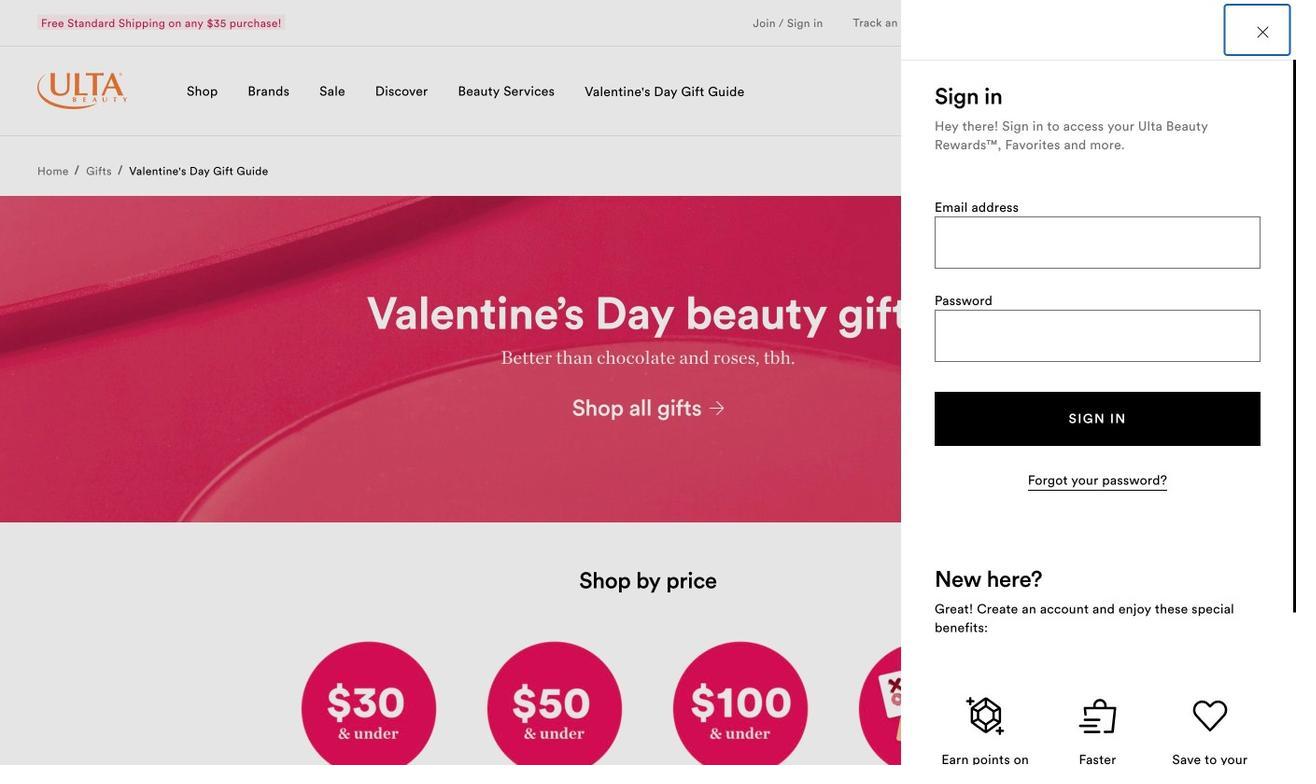Task type: vqa. For each thing, say whether or not it's contained in the screenshot.
withIconRight
no



Task type: describe. For each thing, give the bounding box(es) containing it.
close image
[[1258, 27, 1269, 38]]



Task type: locate. For each thing, give the bounding box(es) containing it.
None password field
[[936, 311, 1260, 361]]

None text field
[[936, 218, 1260, 268]]



